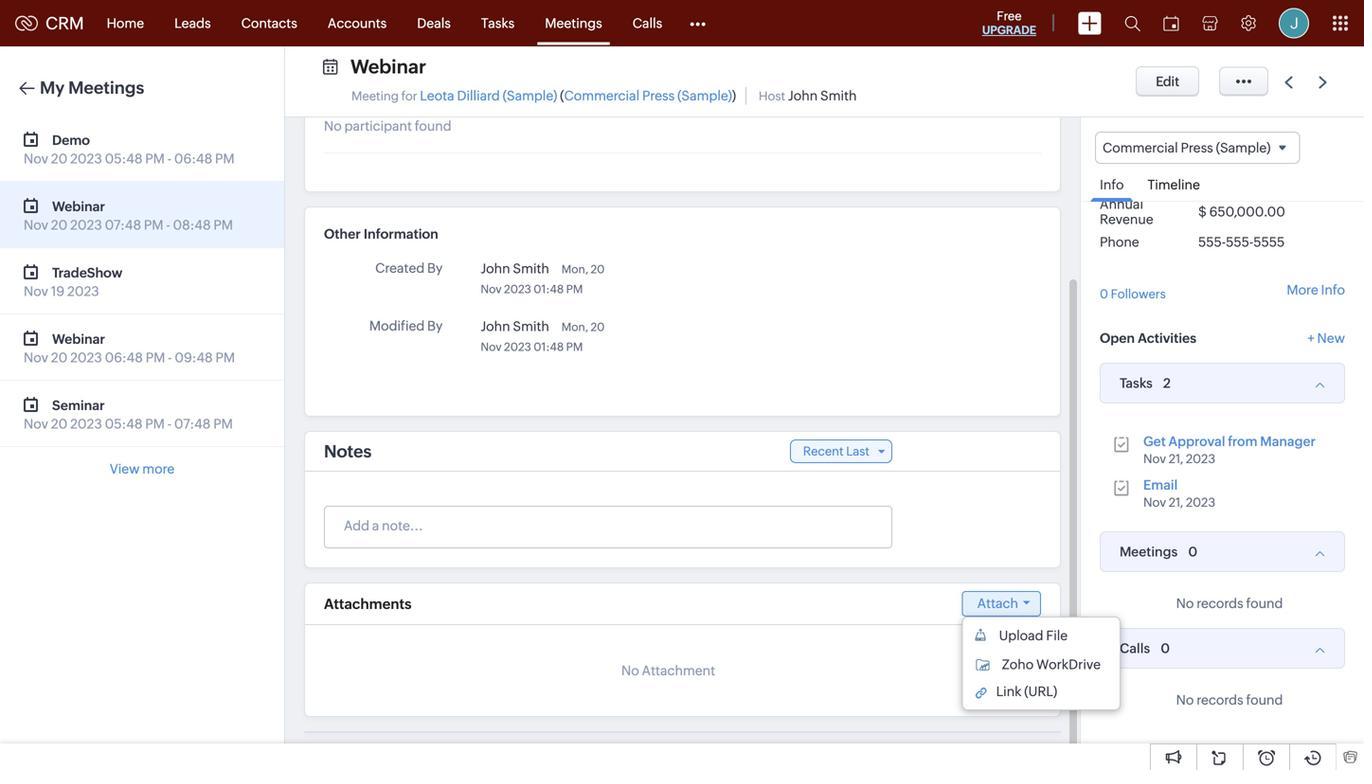 Task type: describe. For each thing, give the bounding box(es) containing it.
revenue
[[1100, 212, 1154, 227]]

get approval from manager nov 21, 2023
[[1143, 434, 1316, 466]]

2023 inside email nov 21, 2023
[[1186, 496, 1216, 510]]

upload file
[[999, 628, 1068, 643]]

john for created by
[[481, 261, 510, 276]]

view
[[110, 461, 140, 477]]

smith for created by
[[513, 261, 549, 276]]

20 for webinar nov 20 2023 07:48 pm - 08:48 pm
[[51, 217, 67, 233]]

2 555- from the left
[[1226, 235, 1254, 250]]

2 vertical spatial meetings
[[1120, 544, 1178, 560]]

information
[[364, 226, 438, 242]]

contacts
[[241, 16, 297, 31]]

view more
[[110, 461, 175, 477]]

1 555- from the left
[[1198, 235, 1226, 250]]

webinar for webinar
[[351, 56, 426, 78]]

accounts link
[[312, 0, 402, 46]]

(url)
[[1024, 684, 1057, 699]]

by for modified by
[[427, 318, 443, 333]]

webinar nov 20 2023 07:48 pm - 08:48 pm
[[24, 199, 233, 233]]

create menu element
[[1067, 0, 1113, 46]]

webinar for webinar nov 20 2023 06:48 pm - 09:48 pm
[[52, 332, 105, 347]]

info inside 'link'
[[1100, 177, 1124, 192]]

john smith for modified by
[[481, 319, 549, 334]]

09:48
[[175, 350, 213, 365]]

nov for demo nov 20 2023 05:48 pm - 06:48 pm
[[24, 151, 48, 166]]

$ 650,000.00
[[1198, 204, 1285, 219]]

attach link
[[962, 591, 1041, 617]]

workdrive
[[1036, 657, 1101, 672]]

0 vertical spatial smith
[[820, 88, 857, 103]]

0 vertical spatial press
[[642, 88, 675, 103]]

accounts
[[328, 16, 387, 31]]

deals
[[417, 16, 451, 31]]

no participant found
[[324, 118, 452, 134]]

nov for seminar nov 20 2023 05:48 pm - 07:48 pm
[[24, 416, 48, 432]]

attachments
[[324, 596, 412, 612]]

records for calls
[[1197, 693, 1244, 708]]

meetings inside meetings link
[[545, 16, 602, 31]]

meeting for leota dilliard (sample) ( commercial press (sample) )
[[351, 88, 736, 103]]

modified
[[369, 318, 425, 333]]

more info link
[[1287, 282, 1345, 297]]

05:48 for demo
[[105, 151, 143, 166]]

annual revenue
[[1100, 197, 1154, 227]]

0 horizontal spatial (sample)
[[503, 88, 557, 103]]

link
[[996, 684, 1022, 699]]

21, inside email nov 21, 2023
[[1169, 496, 1183, 510]]

0 for calls
[[1161, 641, 1170, 656]]

1 horizontal spatial calls
[[1120, 641, 1150, 656]]

no attachment
[[621, 663, 715, 678]]

mon, for created by
[[561, 263, 588, 276]]

free
[[997, 9, 1022, 23]]

home
[[107, 16, 144, 31]]

search image
[[1124, 15, 1141, 31]]

found for calls
[[1246, 693, 1283, 708]]

0 vertical spatial commercial
[[564, 88, 640, 103]]

annual
[[1100, 197, 1143, 212]]

no records found for calls
[[1176, 693, 1283, 708]]

modified by
[[369, 318, 443, 333]]

seminar
[[52, 398, 105, 413]]

new
[[1317, 331, 1345, 346]]

5555
[[1254, 235, 1285, 250]]

tradeshow nov 19 2023
[[24, 265, 122, 299]]

0 followers
[[1100, 287, 1166, 301]]

timeline link
[[1138, 164, 1210, 201]]

demo
[[52, 133, 90, 148]]

get
[[1143, 434, 1166, 449]]

recent
[[803, 444, 844, 459]]

get approval from manager link
[[1143, 434, 1316, 449]]

2023 inside demo nov 20 2023 05:48 pm - 06:48 pm
[[70, 151, 102, 166]]

commercial press (sample) link
[[564, 88, 732, 103]]

meetings link
[[530, 0, 617, 46]]

tradeshow
[[52, 265, 122, 280]]

press inside field
[[1181, 140, 1213, 155]]

other
[[324, 226, 361, 242]]

john smith for created by
[[481, 261, 549, 276]]

open activities
[[1100, 331, 1197, 346]]

0 vertical spatial 0
[[1100, 287, 1108, 301]]

zoho
[[1002, 657, 1034, 672]]

crm link
[[15, 13, 84, 33]]

previous record image
[[1285, 76, 1293, 89]]

leads link
[[159, 0, 226, 46]]

attach
[[977, 596, 1018, 611]]

demo nov 20 2023 05:48 pm - 06:48 pm
[[24, 133, 235, 166]]

1 vertical spatial info
[[1321, 282, 1345, 297]]

email nov 21, 2023
[[1143, 478, 1216, 510]]

records for meetings
[[1197, 596, 1244, 611]]

commercial press (sample)
[[1103, 140, 1271, 155]]

more info
[[1287, 282, 1345, 297]]

leads
[[174, 16, 211, 31]]

tasks link
[[466, 0, 530, 46]]

search element
[[1113, 0, 1152, 46]]

created by
[[375, 261, 443, 276]]

host
[[759, 89, 785, 103]]

contacts link
[[226, 0, 312, 46]]

recent last
[[803, 444, 870, 459]]

05:48 for seminar
[[105, 416, 143, 432]]

info link
[[1090, 164, 1133, 202]]

- for 08:48
[[166, 217, 170, 233]]

john for modified by
[[481, 319, 510, 334]]

2023 inside seminar nov 20 2023 05:48 pm - 07:48 pm
[[70, 416, 102, 432]]

from
[[1228, 434, 1258, 449]]

logo image
[[15, 16, 38, 31]]

manager
[[1260, 434, 1316, 449]]

08:48
[[173, 217, 211, 233]]



Task type: locate. For each thing, give the bounding box(es) containing it.
2023 inside tradeshow nov 19 2023
[[67, 284, 99, 299]]

555- down '$'
[[1198, 235, 1226, 250]]

last
[[846, 444, 870, 459]]

1 21, from the top
[[1169, 452, 1183, 466]]

555-
[[1198, 235, 1226, 250], [1226, 235, 1254, 250]]

profile element
[[1268, 0, 1321, 46]]

nov
[[24, 151, 48, 166], [24, 217, 48, 233], [481, 283, 502, 296], [24, 284, 48, 299], [481, 341, 502, 353], [24, 350, 48, 365], [24, 416, 48, 432], [1143, 452, 1166, 466], [1143, 496, 1166, 510]]

nov for email nov 21, 2023
[[1143, 496, 1166, 510]]

john right created by
[[481, 261, 510, 276]]

2 horizontal spatial (sample)
[[1216, 140, 1271, 155]]

- for 07:48
[[167, 416, 172, 432]]

1 horizontal spatial press
[[1181, 140, 1213, 155]]

555- down $ 650,000.00
[[1226, 235, 1254, 250]]

found for meetings
[[1246, 596, 1283, 611]]

approval
[[1169, 434, 1225, 449]]

2 no records found from the top
[[1176, 693, 1283, 708]]

by right the modified
[[427, 318, 443, 333]]

1 vertical spatial webinar
[[52, 199, 105, 214]]

0 for meetings
[[1188, 544, 1198, 560]]

(sample) left (
[[503, 88, 557, 103]]

nov inside demo nov 20 2023 05:48 pm - 06:48 pm
[[24, 151, 48, 166]]

)
[[732, 88, 736, 103]]

20 for webinar nov 20 2023 06:48 pm - 09:48 pm
[[51, 350, 67, 365]]

1 vertical spatial mon,
[[561, 321, 588, 333]]

0 horizontal spatial calls
[[633, 16, 662, 31]]

2 mon, from the top
[[561, 321, 588, 333]]

press
[[642, 88, 675, 103], [1181, 140, 1213, 155]]

2 horizontal spatial meetings
[[1120, 544, 1178, 560]]

(
[[560, 88, 564, 103]]

1 vertical spatial 06:48
[[105, 350, 143, 365]]

tasks left the 2
[[1120, 376, 1153, 391]]

meetings up (
[[545, 16, 602, 31]]

0 horizontal spatial tasks
[[481, 16, 515, 31]]

20 inside the webinar nov 20 2023 06:48 pm - 09:48 pm
[[51, 350, 67, 365]]

01:48 for modified by
[[534, 341, 564, 353]]

found
[[415, 118, 452, 134], [1246, 596, 1283, 611], [1246, 693, 1283, 708]]

records
[[1197, 596, 1244, 611], [1197, 693, 1244, 708]]

nov inside seminar nov 20 2023 05:48 pm - 07:48 pm
[[24, 416, 48, 432]]

0 horizontal spatial commercial
[[564, 88, 640, 103]]

my meetings
[[40, 78, 144, 98]]

0 vertical spatial john
[[788, 88, 818, 103]]

mon,
[[561, 263, 588, 276], [561, 321, 588, 333]]

mon, for modified by
[[561, 321, 588, 333]]

21, inside get approval from manager nov 21, 2023
[[1169, 452, 1183, 466]]

1 vertical spatial no records found
[[1176, 693, 1283, 708]]

host john smith
[[759, 88, 857, 103]]

0 vertical spatial 05:48
[[105, 151, 143, 166]]

0 vertical spatial records
[[1197, 596, 1244, 611]]

1 horizontal spatial info
[[1321, 282, 1345, 297]]

Commercial Press (Sample) field
[[1095, 132, 1300, 164]]

1 records from the top
[[1197, 596, 1244, 611]]

more
[[142, 461, 175, 477]]

nov inside the webinar nov 20 2023 06:48 pm - 09:48 pm
[[24, 350, 48, 365]]

0 vertical spatial found
[[415, 118, 452, 134]]

2
[[1163, 376, 1171, 391]]

1 horizontal spatial meetings
[[545, 16, 602, 31]]

nov inside webinar nov 20 2023 07:48 pm - 08:48 pm
[[24, 217, 48, 233]]

created
[[375, 261, 425, 276]]

07:48 up tradeshow
[[105, 217, 141, 233]]

2 mon, 20 nov 2023 01:48 pm from the top
[[481, 321, 605, 353]]

tasks inside the tasks link
[[481, 16, 515, 31]]

0 vertical spatial 01:48
[[534, 283, 564, 296]]

no
[[324, 118, 342, 134], [1176, 596, 1194, 611], [621, 663, 639, 678], [1176, 693, 1194, 708]]

- inside demo nov 20 2023 05:48 pm - 06:48 pm
[[167, 151, 172, 166]]

0 vertical spatial info
[[1100, 177, 1124, 192]]

calls link
[[617, 0, 678, 46]]

Other Modules field
[[678, 8, 718, 38]]

0 vertical spatial tasks
[[481, 16, 515, 31]]

1 no records found from the top
[[1176, 596, 1283, 611]]

1 horizontal spatial commercial
[[1103, 140, 1178, 155]]

05:48
[[105, 151, 143, 166], [105, 416, 143, 432]]

press up timeline link
[[1181, 140, 1213, 155]]

20
[[51, 151, 67, 166], [51, 217, 67, 233], [591, 263, 605, 276], [591, 321, 605, 333], [51, 350, 67, 365], [51, 416, 67, 432]]

1 horizontal spatial 07:48
[[174, 416, 211, 432]]

0 horizontal spatial press
[[642, 88, 675, 103]]

no records found for meetings
[[1176, 596, 1283, 611]]

2 by from the top
[[427, 318, 443, 333]]

- for 09:48
[[168, 350, 172, 365]]

profile image
[[1279, 8, 1309, 38]]

activities
[[1138, 331, 1197, 346]]

06:48 up seminar nov 20 2023 05:48 pm - 07:48 pm
[[105, 350, 143, 365]]

- inside the webinar nov 20 2023 06:48 pm - 09:48 pm
[[168, 350, 172, 365]]

2 01:48 from the top
[[534, 341, 564, 353]]

2 vertical spatial found
[[1246, 693, 1283, 708]]

webinar down demo
[[52, 199, 105, 214]]

(sample)
[[503, 88, 557, 103], [677, 88, 732, 103], [1216, 140, 1271, 155]]

1 vertical spatial john smith
[[481, 319, 549, 334]]

19
[[51, 284, 65, 299]]

2 john smith from the top
[[481, 319, 549, 334]]

followers
[[1111, 287, 1166, 301]]

(sample) left host
[[677, 88, 732, 103]]

1 horizontal spatial (sample)
[[677, 88, 732, 103]]

webinar for webinar nov 20 2023 07:48 pm - 08:48 pm
[[52, 199, 105, 214]]

for
[[401, 89, 417, 103]]

1 mon, 20 nov 2023 01:48 pm from the top
[[481, 263, 605, 296]]

nov inside email nov 21, 2023
[[1143, 496, 1166, 510]]

- inside seminar nov 20 2023 05:48 pm - 07:48 pm
[[167, 416, 172, 432]]

None button
[[1136, 66, 1199, 97]]

calls left other modules field in the top of the page
[[633, 16, 662, 31]]

1 vertical spatial mon, 20 nov 2023 01:48 pm
[[481, 321, 605, 353]]

05:48 up "view"
[[105, 416, 143, 432]]

1 vertical spatial records
[[1197, 693, 1244, 708]]

555-555-5555
[[1198, 235, 1285, 250]]

info right more
[[1321, 282, 1345, 297]]

0 vertical spatial by
[[427, 261, 443, 276]]

06:48 up '08:48'
[[174, 151, 212, 166]]

1 05:48 from the top
[[105, 151, 143, 166]]

21, down approval
[[1169, 452, 1183, 466]]

0 vertical spatial 06:48
[[174, 151, 212, 166]]

smith for modified by
[[513, 319, 549, 334]]

1 vertical spatial tasks
[[1120, 376, 1153, 391]]

mon, 20 nov 2023 01:48 pm for modified by
[[481, 321, 605, 353]]

attachment
[[642, 663, 715, 678]]

20 inside seminar nov 20 2023 05:48 pm - 07:48 pm
[[51, 416, 67, 432]]

01:48 for created by
[[534, 283, 564, 296]]

1 horizontal spatial tasks
[[1120, 376, 1153, 391]]

open
[[1100, 331, 1135, 346]]

zoho workdrive
[[1002, 657, 1101, 672]]

commercial inside field
[[1103, 140, 1178, 155]]

dilliard
[[457, 88, 500, 103]]

1 horizontal spatial 0
[[1161, 641, 1170, 656]]

2 21, from the top
[[1169, 496, 1183, 510]]

create menu image
[[1078, 12, 1102, 35]]

0 horizontal spatial 0
[[1100, 287, 1108, 301]]

crm
[[45, 13, 84, 33]]

- for 06:48
[[167, 151, 172, 166]]

my
[[40, 78, 65, 98]]

smith
[[820, 88, 857, 103], [513, 261, 549, 276], [513, 319, 549, 334]]

1 vertical spatial calls
[[1120, 641, 1150, 656]]

by right created
[[427, 261, 443, 276]]

1 vertical spatial meetings
[[68, 78, 144, 98]]

-
[[167, 151, 172, 166], [166, 217, 170, 233], [168, 350, 172, 365], [167, 416, 172, 432]]

0 vertical spatial webinar
[[351, 56, 426, 78]]

mon, 20 nov 2023 01:48 pm for created by
[[481, 263, 605, 296]]

2 vertical spatial 0
[[1161, 641, 1170, 656]]

0 vertical spatial 21,
[[1169, 452, 1183, 466]]

0 horizontal spatial 06:48
[[105, 350, 143, 365]]

link (url)
[[996, 684, 1057, 699]]

1 mon, from the top
[[561, 263, 588, 276]]

nov inside get approval from manager nov 21, 2023
[[1143, 452, 1166, 466]]

free upgrade
[[982, 9, 1036, 36]]

06:48 inside demo nov 20 2023 05:48 pm - 06:48 pm
[[174, 151, 212, 166]]

0 vertical spatial 07:48
[[105, 217, 141, 233]]

(sample) up $ 650,000.00
[[1216, 140, 1271, 155]]

tasks
[[481, 16, 515, 31], [1120, 376, 1153, 391]]

timeline
[[1148, 177, 1200, 192]]

1 john smith from the top
[[481, 261, 549, 276]]

webinar inside the webinar nov 20 2023 06:48 pm - 09:48 pm
[[52, 332, 105, 347]]

john right the modified by
[[481, 319, 510, 334]]

07:48 inside webinar nov 20 2023 07:48 pm - 08:48 pm
[[105, 217, 141, 233]]

0 vertical spatial calls
[[633, 16, 662, 31]]

info
[[1100, 177, 1124, 192], [1321, 282, 1345, 297]]

0 vertical spatial mon,
[[561, 263, 588, 276]]

no records found
[[1176, 596, 1283, 611], [1176, 693, 1283, 708]]

1 vertical spatial commercial
[[1103, 140, 1178, 155]]

file
[[1046, 628, 1068, 643]]

by for created by
[[427, 261, 443, 276]]

1 vertical spatial 07:48
[[174, 416, 211, 432]]

2023 inside webinar nov 20 2023 07:48 pm - 08:48 pm
[[70, 217, 102, 233]]

0 vertical spatial no records found
[[1176, 596, 1283, 611]]

home link
[[91, 0, 159, 46]]

07:48 inside seminar nov 20 2023 05:48 pm - 07:48 pm
[[174, 416, 211, 432]]

john smith
[[481, 261, 549, 276], [481, 319, 549, 334]]

0 horizontal spatial info
[[1100, 177, 1124, 192]]

2 records from the top
[[1197, 693, 1244, 708]]

email link
[[1143, 478, 1178, 493]]

+
[[1308, 331, 1315, 346]]

1 vertical spatial 05:48
[[105, 416, 143, 432]]

phone
[[1100, 235, 1139, 250]]

commercial down meetings link
[[564, 88, 640, 103]]

20 for demo nov 20 2023 05:48 pm - 06:48 pm
[[51, 151, 67, 166]]

- up "more"
[[167, 416, 172, 432]]

0 vertical spatial john smith
[[481, 261, 549, 276]]

nov for tradeshow nov 19 2023
[[24, 284, 48, 299]]

more
[[1287, 282, 1318, 297]]

1 vertical spatial 21,
[[1169, 496, 1183, 510]]

- inside webinar nov 20 2023 07:48 pm - 08:48 pm
[[166, 217, 170, 233]]

- up webinar nov 20 2023 07:48 pm - 08:48 pm
[[167, 151, 172, 166]]

1 vertical spatial by
[[427, 318, 443, 333]]

- left '08:48'
[[166, 217, 170, 233]]

2023 inside get approval from manager nov 21, 2023
[[1186, 452, 1216, 466]]

nov for webinar nov 20 2023 07:48 pm - 08:48 pm
[[24, 217, 48, 233]]

calls right file on the bottom right of the page
[[1120, 641, 1150, 656]]

05:48 inside seminar nov 20 2023 05:48 pm - 07:48 pm
[[105, 416, 143, 432]]

meetings down email nov 21, 2023 at the bottom right of page
[[1120, 544, 1178, 560]]

21, down email
[[1169, 496, 1183, 510]]

email
[[1143, 478, 1178, 493]]

commercial up info 'link'
[[1103, 140, 1178, 155]]

1 vertical spatial found
[[1246, 596, 1283, 611]]

(sample) inside field
[[1216, 140, 1271, 155]]

20 inside demo nov 20 2023 05:48 pm - 06:48 pm
[[51, 151, 67, 166]]

0 vertical spatial mon, 20 nov 2023 01:48 pm
[[481, 263, 605, 296]]

1 01:48 from the top
[[534, 283, 564, 296]]

nov for webinar nov 20 2023 06:48 pm - 09:48 pm
[[24, 350, 48, 365]]

1 vertical spatial john
[[481, 261, 510, 276]]

notes
[[324, 442, 372, 461]]

0 horizontal spatial 07:48
[[105, 217, 141, 233]]

1 horizontal spatial 06:48
[[174, 151, 212, 166]]

leota dilliard (sample) link
[[420, 88, 557, 103]]

01:48
[[534, 283, 564, 296], [534, 341, 564, 353]]

mon, 20 nov 2023 01:48 pm
[[481, 263, 605, 296], [481, 321, 605, 353]]

upgrade
[[982, 24, 1036, 36]]

$
[[1198, 204, 1207, 219]]

Add a note... field
[[325, 516, 890, 535]]

06:48 inside the webinar nov 20 2023 06:48 pm - 09:48 pm
[[105, 350, 143, 365]]

participant
[[344, 118, 412, 134]]

meeting
[[351, 89, 399, 103]]

06:48
[[174, 151, 212, 166], [105, 350, 143, 365]]

nov inside tradeshow nov 19 2023
[[24, 284, 48, 299]]

tasks right deals link
[[481, 16, 515, 31]]

webinar up meeting
[[351, 56, 426, 78]]

calendar image
[[1163, 16, 1179, 31]]

+ new
[[1308, 331, 1345, 346]]

webinar down 19
[[52, 332, 105, 347]]

2 horizontal spatial 0
[[1188, 544, 1198, 560]]

2023
[[70, 151, 102, 166], [70, 217, 102, 233], [504, 283, 531, 296], [67, 284, 99, 299], [504, 341, 531, 353], [70, 350, 102, 365], [70, 416, 102, 432], [1186, 452, 1216, 466], [1186, 496, 1216, 510]]

leota
[[420, 88, 454, 103]]

05:48 inside demo nov 20 2023 05:48 pm - 06:48 pm
[[105, 151, 143, 166]]

info up annual
[[1100, 177, 1124, 192]]

john right host
[[788, 88, 818, 103]]

1 vertical spatial 01:48
[[534, 341, 564, 353]]

- left 09:48
[[168, 350, 172, 365]]

20 for seminar nov 20 2023 05:48 pm - 07:48 pm
[[51, 416, 67, 432]]

20 inside webinar nov 20 2023 07:48 pm - 08:48 pm
[[51, 217, 67, 233]]

deals link
[[402, 0, 466, 46]]

0 horizontal spatial meetings
[[68, 78, 144, 98]]

2 vertical spatial john
[[481, 319, 510, 334]]

next record image
[[1319, 76, 1331, 89]]

2023 inside the webinar nov 20 2023 06:48 pm - 09:48 pm
[[70, 350, 102, 365]]

webinar inside webinar nov 20 2023 07:48 pm - 08:48 pm
[[52, 199, 105, 214]]

2 vertical spatial webinar
[[52, 332, 105, 347]]

07:48
[[105, 217, 141, 233], [174, 416, 211, 432]]

0 vertical spatial meetings
[[545, 16, 602, 31]]

meetings
[[545, 16, 602, 31], [68, 78, 144, 98], [1120, 544, 1178, 560]]

1 vertical spatial 0
[[1188, 544, 1198, 560]]

upload
[[999, 628, 1044, 643]]

1 by from the top
[[427, 261, 443, 276]]

650,000.00
[[1209, 204, 1285, 219]]

meetings right my on the left top
[[68, 78, 144, 98]]

05:48 up webinar nov 20 2023 07:48 pm - 08:48 pm
[[105, 151, 143, 166]]

07:48 up "more"
[[174, 416, 211, 432]]

seminar nov 20 2023 05:48 pm - 07:48 pm
[[24, 398, 233, 432]]

press down the calls link
[[642, 88, 675, 103]]

1 vertical spatial press
[[1181, 140, 1213, 155]]

2 vertical spatial smith
[[513, 319, 549, 334]]

2 05:48 from the top
[[105, 416, 143, 432]]

other information
[[324, 226, 438, 242]]

1 vertical spatial smith
[[513, 261, 549, 276]]



Task type: vqa. For each thing, say whether or not it's contained in the screenshot.
the left Info
yes



